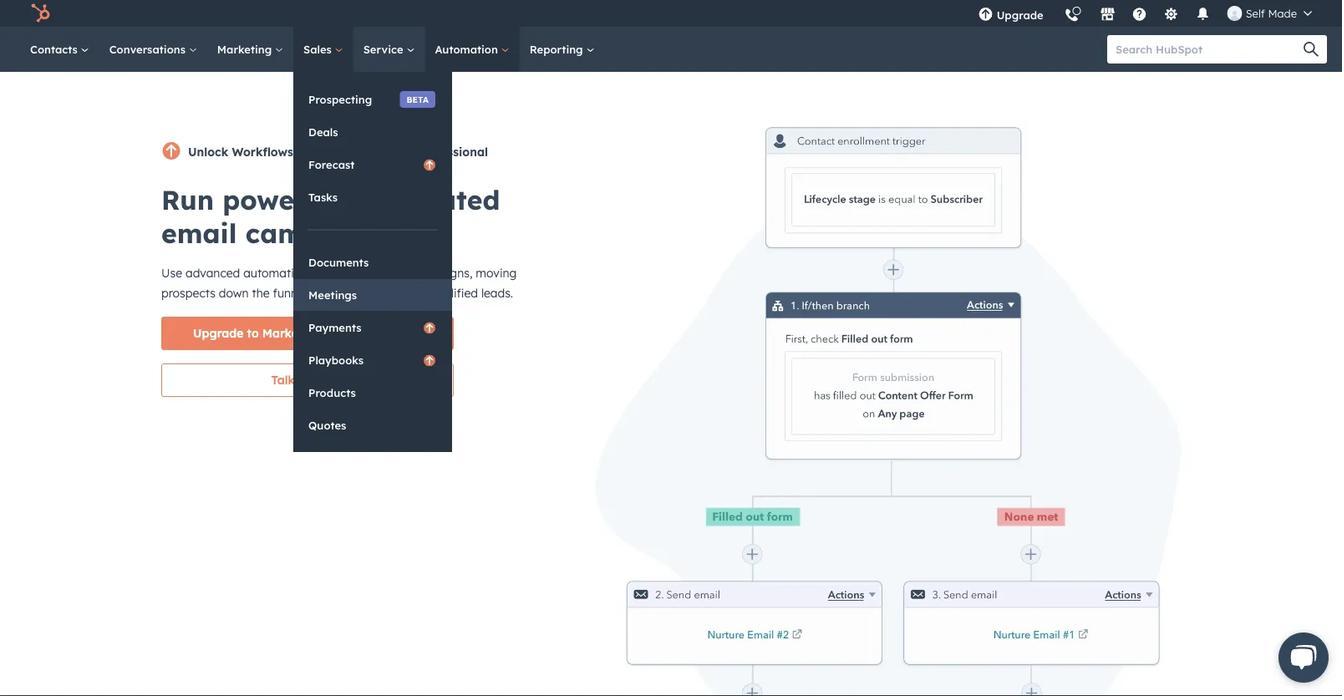 Task type: locate. For each thing, give the bounding box(es) containing it.
calling icon button
[[1058, 2, 1086, 26]]

marketing
[[217, 42, 275, 56], [325, 145, 385, 159], [262, 326, 321, 341]]

0 horizontal spatial hub
[[325, 326, 348, 341]]

automated
[[351, 183, 500, 216]]

hub up tasks link
[[389, 145, 413, 159]]

upgrade right upgrade icon on the top right of page
[[997, 8, 1044, 22]]

marketing down deals
[[325, 145, 385, 159]]

0 vertical spatial to
[[311, 266, 323, 280]]

0 vertical spatial upgrade
[[997, 8, 1044, 22]]

quotes link
[[293, 410, 452, 441]]

menu containing self made
[[968, 0, 1322, 33]]

sales up 'prospecting'
[[303, 42, 335, 56]]

to down the the on the top left of page
[[247, 326, 259, 341]]

menu
[[968, 0, 1322, 33]]

professional inside upgrade to marketing hub professional 'link'
[[352, 326, 422, 341]]

to right talk
[[298, 373, 310, 387]]

notifications image
[[1196, 8, 1211, 23]]

upgrade to marketing hub professional link
[[161, 317, 454, 350]]

upgrade image
[[978, 8, 993, 23]]

to left the run
[[311, 266, 323, 280]]

deals
[[308, 125, 338, 139]]

0 horizontal spatial email
[[161, 216, 237, 250]]

upgrade down down
[[193, 326, 244, 341]]

qualified
[[430, 286, 478, 300]]

to inside upgrade to marketing hub professional 'link'
[[247, 326, 259, 341]]

upgrade
[[997, 8, 1044, 22], [193, 326, 244, 341]]

0 vertical spatial hub
[[389, 145, 413, 159]]

email
[[161, 216, 237, 250], [375, 266, 405, 280]]

moving
[[476, 266, 517, 280]]

1 vertical spatial upgrade
[[193, 326, 244, 341]]

email up the advanced
[[161, 216, 237, 250]]

service link
[[353, 27, 425, 72]]

forecast
[[308, 158, 355, 171]]

chat widget region
[[1252, 616, 1342, 696]]

hub up playbooks
[[325, 326, 348, 341]]

and
[[310, 286, 331, 300]]

powerful
[[223, 183, 342, 216]]

1 horizontal spatial to
[[298, 373, 310, 387]]

hub
[[389, 145, 413, 159], [325, 326, 348, 341]]

sales
[[303, 42, 335, 56], [313, 373, 344, 387]]

run
[[326, 266, 344, 280]]

documents
[[308, 255, 369, 269]]

upgrade for upgrade
[[997, 8, 1044, 22]]

use
[[161, 266, 182, 280]]

generating
[[335, 286, 395, 300]]

prospects
[[161, 286, 216, 300]]

0 vertical spatial marketing
[[217, 42, 275, 56]]

1 horizontal spatial email
[[375, 266, 405, 280]]

campaigns
[[246, 216, 395, 250]]

0 vertical spatial email
[[161, 216, 237, 250]]

beta
[[407, 94, 429, 105]]

products link
[[293, 377, 452, 409]]

use advanced automation to run your email campaigns, moving prospects down the funnel and generating more qualified leads.
[[161, 266, 517, 300]]

marketplaces image
[[1100, 8, 1116, 23]]

marketplaces button
[[1090, 0, 1126, 27]]

to
[[311, 266, 323, 280], [247, 326, 259, 341], [298, 373, 310, 387]]

to inside "talk to sales" button
[[298, 373, 310, 387]]

talk
[[271, 373, 295, 387]]

0 horizontal spatial to
[[247, 326, 259, 341]]

1 vertical spatial professional
[[352, 326, 422, 341]]

sales inside button
[[313, 373, 344, 387]]

your
[[347, 266, 372, 280]]

2 vertical spatial marketing
[[262, 326, 321, 341]]

2 horizontal spatial to
[[311, 266, 323, 280]]

0 horizontal spatial upgrade
[[193, 326, 244, 341]]

marketing down funnel
[[262, 326, 321, 341]]

upgrade for upgrade to marketing hub professional
[[193, 326, 244, 341]]

search image
[[1304, 42, 1319, 57]]

leads.
[[481, 286, 513, 300]]

to inside use advanced automation to run your email campaigns, moving prospects down the funnel and generating more qualified leads.
[[311, 266, 323, 280]]

hub inside 'link'
[[325, 326, 348, 341]]

sales down playbooks
[[313, 373, 344, 387]]

payments link
[[293, 312, 452, 344]]

1 vertical spatial hub
[[325, 326, 348, 341]]

2 vertical spatial to
[[298, 373, 310, 387]]

contacts
[[30, 42, 81, 56]]

1 vertical spatial to
[[247, 326, 259, 341]]

service
[[363, 42, 407, 56]]

marketing left sales link
[[217, 42, 275, 56]]

tasks
[[308, 190, 338, 204]]

more
[[398, 286, 427, 300]]

1 vertical spatial email
[[375, 266, 405, 280]]

funnel
[[273, 286, 307, 300]]

ruby anderson image
[[1227, 6, 1243, 21]]

self
[[1246, 6, 1265, 20]]

email inside run powerful automated email campaigns
[[161, 216, 237, 250]]

professional
[[417, 145, 488, 159], [352, 326, 422, 341]]

email up more
[[375, 266, 405, 280]]

professional up playbooks link
[[352, 326, 422, 341]]

playbooks
[[308, 353, 364, 367]]

upgrade inside 'link'
[[193, 326, 244, 341]]

professional up automated
[[417, 145, 488, 159]]

talk to sales
[[271, 373, 344, 387]]

1 horizontal spatial upgrade
[[997, 8, 1044, 22]]

1 vertical spatial sales
[[313, 373, 344, 387]]



Task type: vqa. For each thing, say whether or not it's contained in the screenshot.
Beta
yes



Task type: describe. For each thing, give the bounding box(es) containing it.
products
[[308, 386, 356, 400]]

settings image
[[1164, 8, 1179, 23]]

forecast link
[[293, 149, 452, 181]]

marketing inside upgrade to marketing hub professional 'link'
[[262, 326, 321, 341]]

help image
[[1132, 8, 1147, 23]]

hubspot link
[[20, 3, 63, 23]]

unlock workflows with marketing hub professional
[[188, 145, 488, 159]]

0 vertical spatial professional
[[417, 145, 488, 159]]

conversations link
[[99, 27, 207, 72]]

to for sales
[[298, 373, 310, 387]]

unlock
[[188, 145, 228, 159]]

campaigns,
[[408, 266, 473, 280]]

0 vertical spatial sales
[[303, 42, 335, 56]]

conversations
[[109, 42, 189, 56]]

marketing inside marketing link
[[217, 42, 275, 56]]

search button
[[1295, 35, 1327, 64]]

automation link
[[425, 27, 520, 72]]

deals link
[[293, 116, 452, 148]]

with
[[297, 145, 322, 159]]

1 horizontal spatial hub
[[389, 145, 413, 159]]

to for marketing
[[247, 326, 259, 341]]

run powerful automated email campaigns
[[161, 183, 500, 250]]

advanced
[[185, 266, 240, 280]]

marketing link
[[207, 27, 293, 72]]

email inside use advanced automation to run your email campaigns, moving prospects down the funnel and generating more qualified leads.
[[375, 266, 405, 280]]

meetings link
[[293, 279, 452, 311]]

documents link
[[293, 247, 452, 278]]

help button
[[1126, 0, 1154, 27]]

made
[[1268, 6, 1297, 20]]

sales link
[[293, 27, 353, 72]]

tasks link
[[293, 181, 452, 213]]

automation
[[243, 266, 308, 280]]

calling icon image
[[1065, 8, 1080, 23]]

1 vertical spatial marketing
[[325, 145, 385, 159]]

payments
[[308, 321, 361, 334]]

playbooks link
[[293, 344, 452, 376]]

notifications button
[[1189, 0, 1217, 27]]

Search HubSpot search field
[[1107, 35, 1312, 64]]

upgrade to marketing hub professional
[[193, 326, 422, 341]]

meetings
[[308, 288, 357, 302]]

run
[[161, 183, 214, 216]]

hubspot image
[[30, 3, 50, 23]]

quotes
[[308, 418, 346, 432]]

sales menu
[[293, 72, 452, 452]]

talk to sales button
[[161, 364, 454, 397]]

self made
[[1246, 6, 1297, 20]]

contacts link
[[20, 27, 99, 72]]

automation
[[435, 42, 501, 56]]

self made button
[[1217, 0, 1322, 27]]

settings link
[[1154, 0, 1189, 27]]

reporting
[[530, 42, 586, 56]]

the
[[252, 286, 270, 300]]

down
[[219, 286, 249, 300]]

prospecting
[[308, 92, 372, 106]]

workflows
[[232, 145, 293, 159]]

reporting link
[[520, 27, 605, 72]]



